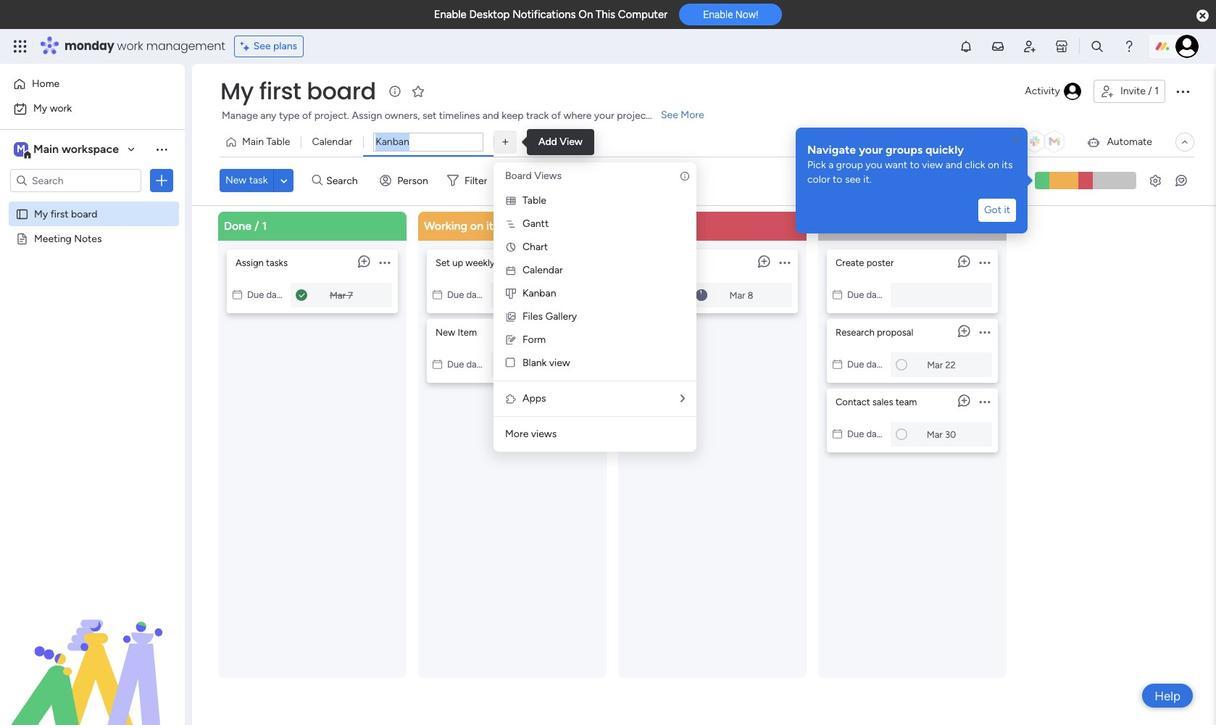 Task type: locate. For each thing, give the bounding box(es) containing it.
first up meeting
[[51, 207, 69, 220]]

it
[[1005, 204, 1011, 216], [487, 219, 494, 232]]

1 vertical spatial see
[[661, 109, 679, 121]]

0 horizontal spatial more
[[505, 428, 529, 440]]

1 vertical spatial to
[[833, 173, 843, 186]]

public board image for my first board
[[15, 207, 29, 220]]

date left v2 overdue deadline icon
[[467, 289, 486, 300]]

set up weekly meeting
[[436, 257, 532, 268]]

table down sort popup button
[[523, 194, 547, 207]]

0 vertical spatial your
[[594, 109, 615, 122]]

blank view
[[523, 357, 570, 369]]

see right the project
[[661, 109, 679, 121]]

new task button
[[220, 169, 274, 192]]

public board image left meeting
[[15, 231, 29, 245]]

1 horizontal spatial your
[[859, 143, 883, 157]]

my
[[220, 75, 254, 107], [33, 102, 47, 115], [34, 207, 48, 220]]

0 horizontal spatial your
[[594, 109, 615, 122]]

due down contact
[[848, 428, 864, 439]]

not started / 3
[[824, 219, 903, 232]]

filter
[[465, 175, 488, 187]]

kendall parks image
[[1176, 35, 1199, 58]]

on inside navigate your groups quickly pick a group you want to view and click on its color to see it.
[[988, 159, 1000, 171]]

my down home
[[33, 102, 47, 115]]

7
[[348, 289, 353, 300]]

view right blank
[[549, 357, 570, 369]]

1 vertical spatial new
[[436, 327, 455, 338]]

0 vertical spatial 30
[[545, 359, 556, 370]]

due for set
[[447, 289, 464, 300]]

of right "type"
[[302, 109, 312, 122]]

my first board up "type"
[[220, 75, 376, 107]]

see for see plans
[[254, 40, 271, 52]]

your right 'where'
[[594, 109, 615, 122]]

0 vertical spatial calendar
[[312, 136, 353, 148]]

it left 2
[[487, 219, 494, 232]]

first
[[259, 75, 301, 107], [51, 207, 69, 220]]

mar 30 down mar 22
[[927, 429, 957, 439]]

enable
[[434, 8, 467, 21], [703, 9, 733, 20]]

to left see
[[833, 173, 843, 186]]

1 horizontal spatial assign
[[352, 109, 382, 122]]

my first board up "meeting notes"
[[34, 207, 97, 220]]

done / 1
[[224, 219, 267, 232]]

1 horizontal spatial enable
[[703, 9, 733, 20]]

1 vertical spatial work
[[50, 102, 72, 115]]

and down quickly on the top right
[[946, 159, 963, 171]]

Search in workspace field
[[30, 172, 121, 189]]

1 vertical spatial your
[[859, 143, 883, 157]]

2 vertical spatial options image
[[980, 318, 991, 345]]

0 vertical spatial to
[[910, 159, 920, 171]]

1 vertical spatial options image
[[980, 249, 991, 275]]

0 vertical spatial new
[[225, 174, 247, 187]]

board up project.
[[307, 75, 376, 107]]

1 vertical spatial 30
[[945, 429, 957, 439]]

research
[[836, 327, 875, 338]]

enable left 'desktop'
[[434, 8, 467, 21]]

on
[[988, 159, 1000, 171], [470, 219, 484, 232]]

0 horizontal spatial table
[[266, 136, 290, 148]]

invite / 1 button
[[1094, 80, 1166, 103]]

home option
[[9, 73, 176, 96]]

v2 calendar view small outline image
[[233, 289, 242, 300], [833, 359, 843, 369], [833, 428, 843, 439]]

0 vertical spatial see
[[254, 40, 271, 52]]

see inside button
[[254, 40, 271, 52]]

0 vertical spatial mar 30
[[527, 359, 556, 370]]

invite
[[1121, 85, 1146, 97]]

0 vertical spatial on
[[988, 159, 1000, 171]]

it right got
[[1005, 204, 1011, 216]]

v2 done deadline image
[[296, 288, 307, 302]]

1 horizontal spatial table
[[523, 194, 547, 207]]

/ left 3
[[889, 219, 894, 232]]

board up notes
[[71, 207, 97, 220]]

your
[[594, 109, 615, 122], [859, 143, 883, 157]]

new
[[225, 174, 247, 187], [436, 327, 455, 338]]

0 vertical spatial and
[[483, 109, 499, 122]]

1 horizontal spatial 1
[[1155, 85, 1159, 97]]

workspace options image
[[154, 142, 169, 156]]

it inside got it 'button'
[[1005, 204, 1011, 216]]

1 vertical spatial it
[[487, 219, 494, 232]]

board
[[307, 75, 376, 107], [71, 207, 97, 220]]

due down new item
[[447, 359, 464, 369]]

form
[[523, 334, 546, 346]]

v2 calendar view small outline image down research
[[833, 359, 843, 369]]

0 vertical spatial more
[[681, 109, 705, 121]]

table down any
[[266, 136, 290, 148]]

v2 calendar view small outline image
[[433, 289, 442, 300], [833, 289, 843, 300], [433, 359, 442, 369]]

date left the v2 done deadline "icon" at the left top of page
[[266, 289, 285, 300]]

due down create
[[848, 289, 864, 300]]

1 vertical spatial view
[[549, 357, 570, 369]]

1 of from the left
[[302, 109, 312, 122]]

mar
[[330, 289, 346, 300], [530, 289, 546, 300], [730, 289, 746, 300], [527, 359, 543, 370], [927, 359, 943, 370], [927, 429, 943, 439]]

1 vertical spatial public board image
[[15, 231, 29, 245]]

assign right project.
[[352, 109, 382, 122]]

options image for research proposal
[[980, 318, 991, 345]]

work right monday
[[117, 38, 143, 54]]

new inside new task button
[[225, 174, 247, 187]]

mar for assign tasks
[[330, 289, 346, 300]]

contact sales team
[[836, 396, 917, 407]]

mar for research proposal
[[927, 359, 943, 370]]

sort
[[538, 175, 557, 187]]

main for main workspace
[[33, 142, 59, 156]]

public board image
[[15, 207, 29, 220], [15, 231, 29, 245]]

v2 calendar view small outline image down contact
[[833, 428, 843, 439]]

due down research
[[848, 359, 864, 369]]

blank
[[523, 357, 547, 369]]

1 horizontal spatial lottie animation element
[[796, 128, 1028, 131]]

1 vertical spatial assign
[[236, 257, 264, 268]]

invite members image
[[1023, 39, 1038, 54]]

work down home
[[50, 102, 72, 115]]

mar left 8
[[730, 289, 746, 300]]

arrow down image
[[493, 172, 510, 189]]

see plans
[[254, 40, 297, 52]]

enable now!
[[703, 9, 759, 20]]

view down quickly on the top right
[[922, 159, 943, 171]]

1 public board image from the top
[[15, 207, 29, 220]]

0 vertical spatial it
[[1005, 204, 1011, 216]]

enable inside "button"
[[703, 9, 733, 20]]

due date down item
[[447, 359, 486, 369]]

due date down research proposal
[[848, 359, 886, 369]]

calendar
[[312, 136, 353, 148], [523, 264, 563, 276]]

research proposal
[[836, 327, 914, 338]]

calendar button
[[301, 131, 363, 154]]

create poster
[[836, 257, 894, 268]]

row group
[[215, 211, 1016, 725]]

options image for create poster
[[980, 249, 991, 275]]

see for see more
[[661, 109, 679, 121]]

due date for tasks
[[247, 289, 285, 300]]

board views
[[505, 170, 562, 182]]

1 horizontal spatial main
[[242, 136, 264, 148]]

1 horizontal spatial 30
[[945, 429, 957, 439]]

v2 calendar view small outline image for working
[[433, 289, 442, 300]]

board inside list box
[[71, 207, 97, 220]]

list box containing create poster
[[827, 243, 998, 452]]

v2 calendar view small outline image down assign tasks
[[233, 289, 242, 300]]

to down navigate your groups quickly heading
[[910, 159, 920, 171]]

public board image for meeting notes
[[15, 231, 29, 245]]

1 horizontal spatial see
[[661, 109, 679, 121]]

got it button
[[979, 199, 1017, 222]]

1 horizontal spatial view
[[922, 159, 943, 171]]

integrate button
[[935, 127, 1076, 157]]

0 horizontal spatial first
[[51, 207, 69, 220]]

options image
[[154, 173, 169, 188], [980, 249, 991, 275], [980, 318, 991, 345]]

work inside option
[[50, 102, 72, 115]]

task
[[249, 174, 268, 187]]

8
[[748, 289, 754, 300]]

30
[[545, 359, 556, 370], [945, 429, 957, 439]]

date down item
[[467, 359, 486, 369]]

due for assign
[[247, 289, 264, 300]]

0 horizontal spatial 30
[[545, 359, 556, 370]]

date for proposal
[[867, 359, 886, 369]]

row group containing done
[[215, 211, 1016, 725]]

board
[[505, 170, 532, 182]]

1
[[1155, 85, 1159, 97], [262, 219, 267, 232]]

main inside "button"
[[242, 136, 264, 148]]

0 vertical spatial board
[[307, 75, 376, 107]]

date for sales
[[867, 428, 886, 439]]

mar 30 down form
[[527, 359, 556, 370]]

calendar up kanban
[[523, 264, 563, 276]]

1 for invite / 1
[[1155, 85, 1159, 97]]

mar left 7
[[330, 289, 346, 300]]

1 vertical spatial 1
[[262, 219, 267, 232]]

views
[[531, 428, 557, 440]]

activity button
[[1020, 80, 1088, 103]]

0 vertical spatial view
[[922, 159, 943, 171]]

0 horizontal spatial calendar
[[312, 136, 353, 148]]

gallery
[[546, 310, 577, 323]]

main right workspace 'icon'
[[33, 142, 59, 156]]

/ right the invite
[[1149, 85, 1153, 97]]

working on it / 2
[[424, 219, 511, 232]]

tasks
[[266, 257, 288, 268]]

show board description image
[[386, 84, 404, 99]]

keep
[[502, 109, 524, 122]]

list box
[[0, 198, 185, 446], [427, 243, 598, 382], [827, 243, 998, 452]]

My first board field
[[217, 75, 380, 107]]

stands.
[[653, 109, 685, 122]]

contact
[[836, 396, 871, 407]]

mar 30 for contact sales team
[[927, 429, 957, 439]]

1 vertical spatial calendar
[[523, 264, 563, 276]]

30 for contact sales team
[[945, 429, 957, 439]]

and left keep
[[483, 109, 499, 122]]

new task
[[225, 174, 268, 187]]

your inside navigate your groups quickly pick a group you want to view and click on its color to see it.
[[859, 143, 883, 157]]

2 public board image from the top
[[15, 231, 29, 245]]

1 inside button
[[1155, 85, 1159, 97]]

1 horizontal spatial list box
[[427, 243, 598, 382]]

1 horizontal spatial calendar
[[523, 264, 563, 276]]

1 for done / 1
[[262, 219, 267, 232]]

person
[[397, 175, 428, 187]]

0 vertical spatial public board image
[[15, 207, 29, 220]]

public board image down workspace 'icon'
[[15, 207, 29, 220]]

0 vertical spatial v2 calendar view small outline image
[[233, 289, 242, 300]]

0 horizontal spatial on
[[470, 219, 484, 232]]

None field
[[374, 133, 484, 152]]

1 vertical spatial board
[[71, 207, 97, 220]]

groups
[[886, 143, 923, 157]]

1 horizontal spatial it
[[1005, 204, 1011, 216]]

1 horizontal spatial mar 30
[[927, 429, 957, 439]]

2 of from the left
[[552, 109, 561, 122]]

date down poster
[[867, 289, 886, 300]]

due date down assign tasks
[[247, 289, 285, 300]]

due
[[247, 289, 264, 300], [447, 289, 464, 300], [848, 289, 864, 300], [447, 359, 464, 369], [848, 359, 864, 369], [848, 428, 864, 439]]

v2 calendar view small outline image down set
[[433, 289, 442, 300]]

to
[[910, 159, 920, 171], [833, 173, 843, 186]]

mar for contact sales team
[[927, 429, 943, 439]]

0 horizontal spatial my first board
[[34, 207, 97, 220]]

due date down the create poster
[[848, 289, 886, 300]]

your up you
[[859, 143, 883, 157]]

0 horizontal spatial board
[[71, 207, 97, 220]]

1 vertical spatial and
[[946, 159, 963, 171]]

assign left tasks
[[236, 257, 264, 268]]

0 horizontal spatial new
[[225, 174, 247, 187]]

enable left now!
[[703, 9, 733, 20]]

new left item
[[436, 327, 455, 338]]

apps
[[523, 392, 546, 405]]

30 down 22
[[945, 429, 957, 439]]

up
[[453, 257, 463, 268]]

date down research proposal
[[867, 359, 886, 369]]

1 horizontal spatial of
[[552, 109, 561, 122]]

2 vertical spatial v2 calendar view small outline image
[[833, 428, 843, 439]]

list arrow image
[[681, 394, 685, 404]]

1 horizontal spatial and
[[946, 159, 963, 171]]

0 vertical spatial first
[[259, 75, 301, 107]]

meeting
[[497, 257, 532, 268]]

due down assign tasks
[[247, 289, 264, 300]]

0 horizontal spatial lottie animation element
[[0, 579, 185, 725]]

list box for working on it
[[427, 243, 598, 382]]

list box containing set up weekly meeting
[[427, 243, 598, 382]]

mar for set up weekly meeting
[[530, 289, 546, 300]]

0 horizontal spatial mar 30
[[527, 359, 556, 370]]

add
[[539, 136, 557, 148]]

collapse board header image
[[1180, 136, 1191, 148]]

and inside navigate your groups quickly pick a group you want to view and click on its color to see it.
[[946, 159, 963, 171]]

more right the project
[[681, 109, 705, 121]]

date for tasks
[[266, 289, 285, 300]]

0 horizontal spatial main
[[33, 142, 59, 156]]

1 right the invite
[[1155, 85, 1159, 97]]

1 horizontal spatial on
[[988, 159, 1000, 171]]

manage any type of project. assign owners, set timelines and keep track of where your project stands.
[[222, 109, 685, 122]]

view
[[922, 159, 943, 171], [549, 357, 570, 369]]

0 vertical spatial assign
[[352, 109, 382, 122]]

my first board
[[220, 75, 376, 107], [34, 207, 97, 220]]

new item
[[436, 327, 477, 338]]

2 horizontal spatial list box
[[827, 243, 998, 452]]

1 horizontal spatial work
[[117, 38, 143, 54]]

mar down form
[[527, 359, 543, 370]]

my inside "my work" option
[[33, 102, 47, 115]]

due for contact
[[848, 428, 864, 439]]

on left 2
[[470, 219, 484, 232]]

mar left 22
[[927, 359, 943, 370]]

on left its
[[988, 159, 1000, 171]]

meeting notes
[[34, 232, 102, 244]]

1 vertical spatial v2 calendar view small outline image
[[833, 359, 843, 369]]

options image
[[1175, 83, 1192, 100], [380, 249, 390, 275], [780, 249, 791, 275], [980, 388, 991, 415]]

enable for enable desktop notifications on this computer
[[434, 8, 467, 21]]

first up "type"
[[259, 75, 301, 107]]

0 vertical spatial table
[[266, 136, 290, 148]]

1 vertical spatial mar 30
[[927, 429, 957, 439]]

main inside workspace selection element
[[33, 142, 59, 156]]

0 horizontal spatial of
[[302, 109, 312, 122]]

1 horizontal spatial new
[[436, 327, 455, 338]]

table
[[266, 136, 290, 148], [523, 194, 547, 207]]

see
[[254, 40, 271, 52], [661, 109, 679, 121]]

date
[[266, 289, 285, 300], [467, 289, 486, 300], [867, 289, 886, 300], [467, 359, 486, 369], [867, 359, 886, 369], [867, 428, 886, 439]]

main down manage
[[242, 136, 264, 148]]

mar 30
[[527, 359, 556, 370], [927, 429, 957, 439]]

assign
[[352, 109, 382, 122], [236, 257, 264, 268]]

mar down mar 22
[[927, 429, 943, 439]]

30 down form
[[545, 359, 556, 370]]

0 horizontal spatial enable
[[434, 8, 467, 21]]

0 vertical spatial work
[[117, 38, 143, 54]]

1 vertical spatial more
[[505, 428, 529, 440]]

/ inside button
[[1149, 85, 1153, 97]]

option
[[0, 200, 185, 203]]

integrate
[[960, 136, 1002, 148]]

see left 'plans'
[[254, 40, 271, 52]]

/ right done
[[255, 219, 259, 232]]

more left views
[[505, 428, 529, 440]]

calendar down project.
[[312, 136, 353, 148]]

0 vertical spatial my first board
[[220, 75, 376, 107]]

list box for not started
[[827, 243, 998, 452]]

add view image
[[503, 137, 509, 148]]

mar left 6
[[530, 289, 546, 300]]

new left task
[[225, 174, 247, 187]]

mar 30 for new item
[[527, 359, 556, 370]]

0 horizontal spatial list box
[[0, 198, 185, 446]]

1 right done
[[262, 219, 267, 232]]

0 horizontal spatial to
[[833, 173, 843, 186]]

due date down contact sales team
[[848, 428, 886, 439]]

due down 'up'
[[447, 289, 464, 300]]

of right track
[[552, 109, 561, 122]]

lottie animation element
[[796, 128, 1028, 131], [0, 579, 185, 725]]

v2 calendar view small outline image down new item
[[433, 359, 442, 369]]

0 vertical spatial 1
[[1155, 85, 1159, 97]]

0 horizontal spatial work
[[50, 102, 72, 115]]

date down contact sales team
[[867, 428, 886, 439]]

v2 calendar view small outline image down create
[[833, 289, 843, 300]]

workspace
[[62, 142, 119, 156]]

0 horizontal spatial view
[[549, 357, 570, 369]]

it.
[[864, 173, 872, 186]]

0 horizontal spatial 1
[[262, 219, 267, 232]]

owners,
[[385, 109, 420, 122]]

3
[[897, 219, 903, 232]]

due date down 'up'
[[447, 289, 486, 300]]

0 horizontal spatial see
[[254, 40, 271, 52]]

update feed image
[[991, 39, 1006, 54]]



Task type: vqa. For each thing, say whether or not it's contained in the screenshot.
dashboard
no



Task type: describe. For each thing, give the bounding box(es) containing it.
calendar inside calendar button
[[312, 136, 353, 148]]

sort button
[[514, 169, 566, 192]]

started
[[847, 219, 887, 232]]

v2 calendar view small outline image for not
[[833, 289, 843, 300]]

notifications
[[513, 8, 576, 21]]

search everything image
[[1090, 39, 1105, 54]]

add view
[[539, 136, 583, 148]]

0 horizontal spatial and
[[483, 109, 499, 122]]

1 horizontal spatial to
[[910, 159, 920, 171]]

set
[[423, 109, 437, 122]]

0 vertical spatial lottie animation element
[[796, 128, 1028, 131]]

group
[[837, 159, 863, 171]]

/ left 2
[[497, 219, 501, 232]]

done
[[224, 219, 252, 232]]

due date for proposal
[[848, 359, 886, 369]]

due for new
[[447, 359, 464, 369]]

track
[[526, 109, 549, 122]]

Search field
[[323, 171, 366, 191]]

not
[[824, 219, 845, 232]]

22
[[946, 359, 956, 370]]

1 vertical spatial first
[[51, 207, 69, 220]]

new for new task
[[225, 174, 247, 187]]

enable now! button
[[680, 4, 783, 26]]

monday
[[65, 38, 114, 54]]

workspace image
[[14, 141, 28, 157]]

m
[[17, 143, 25, 155]]

quickly
[[926, 143, 965, 157]]

person button
[[374, 169, 437, 192]]

color
[[808, 173, 831, 186]]

1 horizontal spatial first
[[259, 75, 301, 107]]

1 horizontal spatial board
[[307, 75, 376, 107]]

v2 calendar view small outline image for contact sales team
[[833, 428, 843, 439]]

help button
[[1143, 684, 1193, 708]]

my up meeting
[[34, 207, 48, 220]]

date for item
[[467, 359, 486, 369]]

due for research
[[848, 359, 864, 369]]

see more link
[[660, 108, 706, 123]]

monday work management
[[65, 38, 225, 54]]

kanban
[[523, 287, 556, 299]]

0 horizontal spatial assign
[[236, 257, 264, 268]]

due for create
[[848, 289, 864, 300]]

due date for sales
[[848, 428, 886, 439]]

click
[[965, 159, 986, 171]]

v2 search image
[[312, 173, 323, 189]]

my work link
[[9, 97, 176, 120]]

enable desktop notifications on this computer
[[434, 8, 668, 21]]

want
[[885, 159, 908, 171]]

view inside navigate your groups quickly pick a group you want to view and click on its color to see it.
[[922, 159, 943, 171]]

filter button
[[441, 169, 510, 192]]

my work
[[33, 102, 72, 115]]

1 vertical spatial my first board
[[34, 207, 97, 220]]

close image
[[1011, 133, 1022, 145]]

due date for up
[[447, 289, 486, 300]]

pick
[[808, 159, 826, 171]]

0 horizontal spatial it
[[487, 219, 494, 232]]

files gallery
[[523, 310, 577, 323]]

type
[[279, 109, 300, 122]]

angle down image
[[281, 175, 288, 186]]

date for up
[[467, 289, 486, 300]]

table inside "button"
[[266, 136, 290, 148]]

mar 8
[[730, 289, 754, 300]]

assign tasks
[[236, 257, 288, 268]]

dapulse close image
[[1197, 9, 1209, 23]]

new for new item
[[436, 327, 455, 338]]

activity
[[1025, 85, 1061, 97]]

work for monday
[[117, 38, 143, 54]]

on
[[579, 8, 593, 21]]

my up manage
[[220, 75, 254, 107]]

got it
[[985, 204, 1011, 216]]

enable for enable now!
[[703, 9, 733, 20]]

help image
[[1122, 39, 1137, 54]]

automate button
[[1081, 131, 1159, 154]]

a
[[829, 159, 834, 171]]

main table
[[242, 136, 290, 148]]

see plans button
[[234, 36, 304, 57]]

30 for new item
[[545, 359, 556, 370]]

now!
[[736, 9, 759, 20]]

date for poster
[[867, 289, 886, 300]]

add to favorites image
[[411, 84, 425, 98]]

item
[[458, 327, 477, 338]]

got
[[985, 204, 1002, 216]]

where
[[564, 109, 592, 122]]

mar 6
[[530, 289, 553, 300]]

notifications image
[[959, 39, 974, 54]]

mar for new item
[[527, 359, 543, 370]]

workspace selection element
[[14, 141, 121, 160]]

monday marketplace image
[[1055, 39, 1069, 54]]

v2 calendar view small outline image for assign tasks
[[233, 289, 242, 300]]

1 horizontal spatial more
[[681, 109, 705, 121]]

6
[[548, 289, 553, 300]]

list box containing my first board
[[0, 198, 185, 446]]

notes
[[74, 232, 102, 244]]

work for my
[[50, 102, 72, 115]]

meeting
[[34, 232, 72, 244]]

team
[[896, 396, 917, 407]]

plans
[[273, 40, 297, 52]]

v2 calendar view small outline image for research proposal
[[833, 359, 843, 369]]

management
[[146, 38, 225, 54]]

due date for poster
[[848, 289, 886, 300]]

1 vertical spatial lottie animation element
[[0, 579, 185, 725]]

timelines
[[439, 109, 480, 122]]

select product image
[[13, 39, 28, 54]]

due date for item
[[447, 359, 486, 369]]

working
[[424, 219, 468, 232]]

proposal
[[877, 327, 914, 338]]

main table button
[[220, 131, 301, 154]]

see more
[[661, 109, 705, 121]]

invite / 1
[[1121, 85, 1159, 97]]

poster
[[867, 257, 894, 268]]

this
[[596, 8, 616, 21]]

main workspace
[[33, 142, 119, 156]]

my work option
[[9, 97, 176, 120]]

1 horizontal spatial my first board
[[220, 75, 376, 107]]

sales
[[873, 396, 894, 407]]

weekly
[[466, 257, 495, 268]]

see
[[845, 173, 861, 186]]

0 vertical spatial options image
[[154, 173, 169, 188]]

set
[[436, 257, 450, 268]]

its
[[1002, 159, 1013, 171]]

v2 overdue deadline image
[[496, 288, 508, 302]]

1 vertical spatial on
[[470, 219, 484, 232]]

navigate your groups quickly heading
[[808, 142, 1017, 158]]

view
[[560, 136, 583, 148]]

chart
[[523, 241, 548, 253]]

help
[[1155, 688, 1181, 703]]

1 vertical spatial table
[[523, 194, 547, 207]]

apps image
[[505, 393, 517, 405]]

lottie animation image
[[0, 579, 185, 725]]

mar 22
[[927, 359, 956, 370]]

2
[[504, 219, 511, 232]]

main for main table
[[242, 136, 264, 148]]

manage
[[222, 109, 258, 122]]

more views
[[505, 428, 557, 440]]

any
[[260, 109, 277, 122]]

computer
[[618, 8, 668, 21]]



